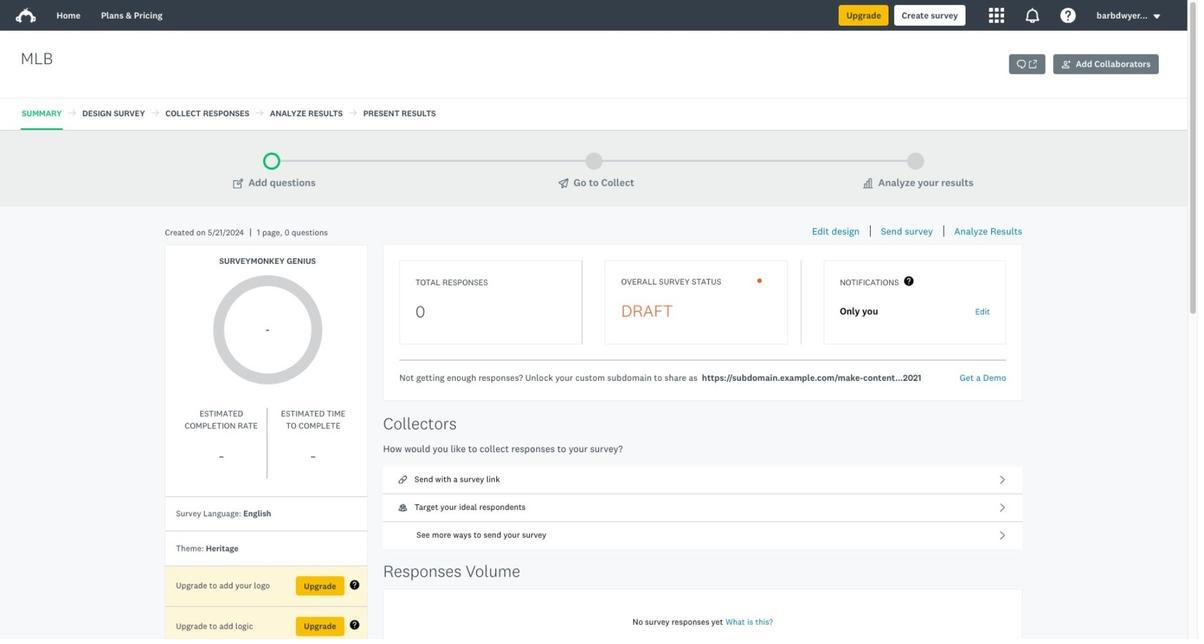 Task type: describe. For each thing, give the bounding box(es) containing it.
chevronright image for usersgroup icon
[[998, 503, 1008, 513]]

1 brand logo image from the top
[[15, 5, 36, 26]]

this link opens in a new tab image
[[1030, 60, 1038, 68]]

usersgroup image
[[399, 504, 407, 512]]

comment image
[[1018, 60, 1027, 69]]

chartbarvert image
[[864, 178, 874, 189]]

airplane image
[[559, 178, 569, 189]]

help icon image
[[1062, 8, 1077, 23]]



Task type: locate. For each thing, give the bounding box(es) containing it.
2 brand logo image from the top
[[15, 8, 36, 23]]

pencilbox image
[[233, 178, 243, 189]]

dropdown arrow icon image
[[1154, 12, 1163, 21], [1155, 14, 1162, 19]]

2 vertical spatial chevronright image
[[998, 531, 1008, 541]]

chevronright image for 'link' 'image'
[[998, 475, 1008, 485]]

brand logo image
[[15, 5, 36, 26], [15, 8, 36, 23]]

chevronright image
[[998, 475, 1008, 485], [998, 503, 1008, 513], [998, 531, 1008, 541]]

this link opens in a new tab image
[[1030, 60, 1038, 68]]

products icon image
[[990, 8, 1005, 23], [990, 8, 1005, 23]]

notification center icon image
[[1026, 8, 1041, 23]]

2 chevronright image from the top
[[998, 503, 1008, 513]]

0 vertical spatial chevronright image
[[998, 475, 1008, 485]]

3 chevronright image from the top
[[998, 531, 1008, 541]]

link image
[[399, 476, 407, 484]]

1 chevronright image from the top
[[998, 475, 1008, 485]]

1 vertical spatial chevronright image
[[998, 503, 1008, 513]]



Task type: vqa. For each thing, say whether or not it's contained in the screenshot.
2nd "PRODUCTS ICON" from the right
no



